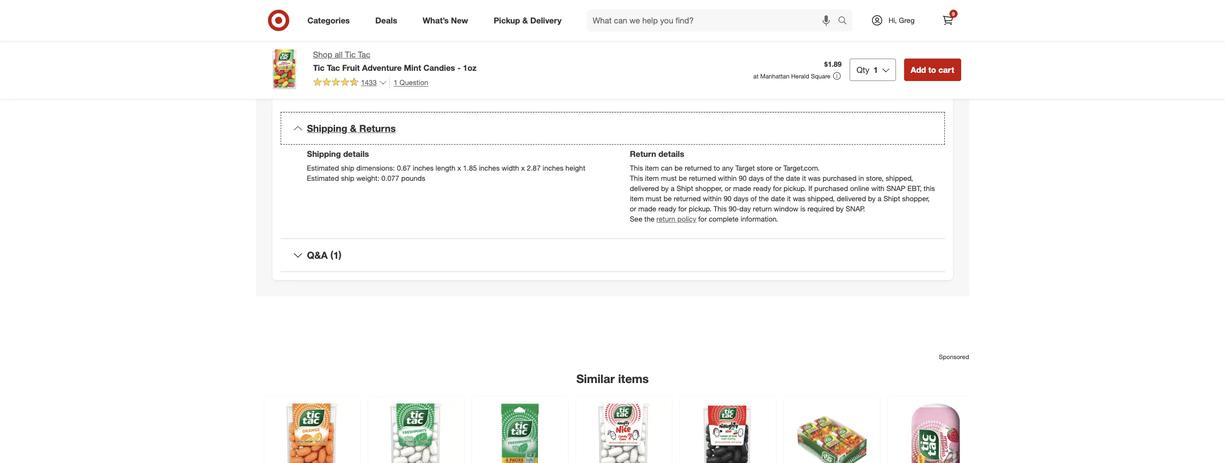 Task type: vqa. For each thing, say whether or not it's contained in the screenshot.
we
yes



Task type: locate. For each thing, give the bounding box(es) containing it.
1 estimated from the top
[[307, 164, 339, 172]]

professional
[[740, 55, 778, 64]]

about down manufacturers.
[[514, 55, 532, 64]]

was
[[808, 174, 821, 182], [793, 194, 806, 203]]

is right window
[[800, 204, 806, 213]]

1 horizontal spatial inches
[[479, 164, 500, 172]]

1 vertical spatial &
[[350, 122, 357, 134]]

tac up servings
[[358, 49, 370, 60]]

and up products
[[559, 45, 571, 54]]

mobile
[[852, 25, 873, 33], [518, 45, 540, 54]]

0 vertical spatial shipped,
[[886, 174, 913, 182]]

candies
[[424, 63, 455, 73]]

if down target.com.
[[808, 184, 812, 193]]

or
[[553, 25, 560, 33], [843, 25, 850, 33], [307, 35, 313, 43], [683, 35, 689, 43], [510, 45, 516, 54], [685, 45, 691, 54], [923, 45, 929, 54], [472, 55, 478, 64], [814, 55, 820, 64], [434, 88, 441, 96], [775, 164, 781, 172], [725, 184, 731, 193], [630, 204, 636, 213]]

the up please
[[623, 45, 633, 54]]

you
[[307, 45, 318, 54], [587, 45, 598, 54], [807, 45, 818, 54], [348, 55, 359, 64]]

0 vertical spatial by
[[661, 184, 669, 193]]

0 vertical spatial delivered
[[630, 184, 659, 193]]

store
[[757, 164, 773, 172]]

sites
[[875, 25, 890, 33], [542, 45, 557, 54]]

pickup
[[494, 15, 520, 25]]

a down can
[[671, 184, 675, 193]]

be up policy
[[679, 174, 687, 182]]

made
[[733, 184, 751, 193], [638, 204, 656, 213]]

shipped, up snap
[[886, 174, 913, 182]]

shipping details estimated ship dimensions: 0.67 inches length x 1.85 inches width x 2.87 inches height estimated ship weight: 0.077 pounds
[[307, 149, 585, 182]]

manufacturers
[[592, 35, 638, 43]]

tic right all
[[345, 49, 356, 60]]

&
[[522, 15, 528, 25], [350, 122, 357, 134]]

0 horizontal spatial of
[[751, 194, 757, 203]]

1 horizontal spatial a
[[878, 194, 882, 203]]

qty
[[857, 65, 870, 75]]

1 vertical spatial ship
[[341, 174, 354, 182]]

0 vertical spatial to
[[929, 65, 936, 75]]

comes
[[419, 35, 441, 43]]

you up displayed,
[[587, 45, 598, 54]]

accurate
[[904, 25, 932, 33], [405, 88, 432, 96]]

it up window
[[787, 194, 791, 203]]

1 up aren't
[[394, 78, 398, 87]]

was up window
[[793, 194, 806, 203]]

we
[[866, 35, 876, 43]]

web up questions
[[494, 45, 508, 54]]

are down hi,
[[892, 25, 902, 33]]

image of tic tac fruit adventure mint candies - 1oz image
[[264, 49, 305, 90]]

made up day
[[733, 184, 751, 193]]

target right 'any'
[[735, 164, 755, 172]]

1 horizontal spatial not
[[509, 25, 519, 33]]

0 horizontal spatial ready
[[658, 204, 676, 213]]

accurate down question
[[405, 88, 432, 96]]

if
[[801, 45, 805, 54]]

may
[[640, 35, 653, 43]]

pickup. down target.com.
[[784, 184, 807, 193]]

1 vertical spatial made
[[638, 204, 656, 213]]

healthcare down the comes
[[405, 55, 438, 64]]

details inside return details this item can be returned to any target store or target.com. this item must be returned within 90 days of the date it was purchased in store, shipped, delivered by a shipt shopper, or made ready for pickup. if purchased online with snap ebt, this item must be returned within 90 days of the date it was shipped, delivered by a shipt shopper, or made ready for pickup. this 90-day return window is required by snap. see the return policy for complete information.
[[659, 149, 684, 159]]

1 vertical spatial be
[[679, 174, 687, 182]]

from
[[442, 35, 457, 43]]

0 vertical spatial a
[[671, 184, 675, 193]]

sponsored
[[939, 353, 969, 361]]

that right warrant
[[588, 25, 600, 33]]

if down rely
[[342, 55, 346, 64]]

0 horizontal spatial inches
[[413, 164, 434, 172]]

0 vertical spatial concerns
[[891, 45, 921, 54]]

it
[[802, 174, 806, 182], [787, 194, 791, 203]]

warrant
[[562, 25, 586, 33]]

with
[[871, 184, 885, 193]]

if right image of tic tac fruit adventure mint candies - 1oz
[[307, 88, 311, 96]]

accurate down greg
[[904, 25, 932, 33]]

date down target.com.
[[786, 174, 800, 182]]

ready
[[753, 184, 771, 193], [658, 204, 676, 213]]

1 vertical spatial estimated
[[307, 174, 339, 182]]

days up day
[[734, 194, 749, 203]]

site
[[358, 25, 369, 33]]

q&a (1)
[[307, 249, 342, 261]]

0 horizontal spatial contact
[[634, 55, 658, 64]]

2 vertical spatial to
[[714, 164, 720, 172]]

1 horizontal spatial is
[[800, 204, 806, 213]]

pickup & delivery link
[[485, 9, 574, 32]]

0 horizontal spatial is
[[371, 25, 376, 33]]

0 vertical spatial shipping
[[307, 122, 347, 134]]

0 horizontal spatial shopper,
[[695, 184, 723, 193]]

0.67
[[397, 164, 411, 172]]

tac
[[358, 49, 370, 60], [327, 63, 340, 73]]

by down can
[[661, 184, 669, 193]]

0 horizontal spatial and
[[559, 45, 571, 54]]

concerns
[[891, 45, 921, 54], [440, 55, 470, 64]]

was down target.com.
[[808, 174, 821, 182]]

is inside return details this item can be returned to any target store or target.com. this item must be returned within 90 days of the date it was purchased in store, shipped, delivered by a shipt shopper, or made ready for pickup. if purchased online with snap ebt, this item must be returned within 90 days of the date it was shipped, delivered by a shipt shopper, or made ready for pickup. this 90-day return window is required by snap. see the return policy for complete information.
[[800, 204, 806, 213]]

2 vertical spatial if
[[808, 184, 812, 193]]

x left 1.85
[[457, 164, 461, 172]]

similar items region
[[256, 313, 984, 463]]

by down with
[[868, 194, 876, 203]]

1 their from the left
[[717, 35, 731, 43]]

that down occasion,
[[573, 45, 585, 54]]

information down reference
[[381, 35, 417, 43]]

qty 1
[[857, 65, 878, 75]]

suggested
[[319, 65, 353, 74]]

tic down "shop"
[[313, 63, 325, 73]]

What can we help you find? suggestions appear below search field
[[587, 9, 840, 32]]

return
[[753, 204, 772, 213], [657, 214, 675, 223]]

2 horizontal spatial if
[[808, 184, 812, 193]]

1 horizontal spatial of
[[766, 174, 772, 182]]

1 vertical spatial of
[[751, 194, 757, 203]]

1 horizontal spatial 1
[[874, 65, 878, 75]]

0 vertical spatial 1
[[874, 65, 878, 75]]

2 estimated from the top
[[307, 174, 339, 182]]

mobile down manufacturers.
[[518, 45, 540, 54]]

delivered
[[630, 184, 659, 193], [837, 194, 866, 203]]

shopper,
[[695, 184, 723, 193], [902, 194, 930, 203]]

tic tac fresh breath mint candies, freshmint singles - 1oz image
[[374, 402, 458, 463]]

estimated
[[307, 164, 339, 172], [307, 174, 339, 182]]

purchased
[[823, 174, 857, 182], [814, 184, 848, 193]]

0 vertical spatial web
[[827, 25, 841, 33]]

add to cart
[[911, 65, 955, 75]]

contact down product's
[[634, 55, 658, 64]]

1 horizontal spatial if
[[342, 55, 346, 64]]

at manhattan herald square
[[753, 72, 831, 80]]

and
[[707, 25, 719, 33], [789, 35, 801, 43], [559, 45, 571, 54]]

& left returns
[[350, 122, 357, 134]]

2 horizontal spatial to
[[929, 65, 936, 75]]

0 horizontal spatial date
[[771, 194, 785, 203]]

sites down on
[[542, 45, 557, 54]]

square
[[811, 72, 831, 80]]

accurate inside the grocery disclaimer content on this site is for reference purposes only.  target does not represent or warrant that the nutrition, ingredient, allergen and other product information on our web or mobile sites are accurate or complete, since this information comes from the product manufacturers.  on occasion, manufacturers may improve or change their product formulas and update their labels.  we recommend that you do not rely solely on the information presented on our web or mobile sites and that you review the product's label or contact the manufacturer directly if you have specific product concerns or questions.  if you have specific healthcare concerns or questions about the products displayed, please contact your licensed healthcare professional for advice or answers.  any additional pictures are suggested servings only.
[[904, 25, 932, 33]]

this inside return details this item can be returned to any target store or target.com. this item must be returned within 90 days of the date it was purchased in store, shipped, delivered by a shipt shopper, or made ready for pickup. if purchased online with snap ebt, this item must be returned within 90 days of the date it was shipped, delivered by a shipt shopper, or made ready for pickup. this 90-day return window is required by snap. see the return policy for complete information.
[[924, 184, 935, 193]]

ship left weight: on the top left of the page
[[341, 174, 354, 182]]

their down other
[[717, 35, 731, 43]]

tic tac fruit adventure singles - 12oz/12ct image
[[790, 402, 873, 463]]

this right ebt,
[[924, 184, 935, 193]]

information
[[766, 25, 802, 33], [381, 35, 417, 43], [399, 45, 435, 54]]

1 vertical spatial a
[[878, 194, 882, 203]]

the right see
[[644, 214, 655, 223]]

& inside dropdown button
[[350, 122, 357, 134]]

question
[[400, 78, 428, 87]]

0 vertical spatial target
[[469, 25, 489, 33]]

$1.89
[[824, 60, 842, 68]]

to right add
[[929, 65, 936, 75]]

shipping down shipping & returns
[[307, 149, 341, 159]]

this down disclaimer at left top
[[345, 25, 356, 33]]

purchased left in
[[823, 174, 857, 182]]

that up 'pictures'
[[919, 35, 931, 43]]

1.85
[[463, 164, 477, 172]]

1 vertical spatial ready
[[658, 204, 676, 213]]

1 vertical spatial was
[[793, 194, 806, 203]]

other
[[721, 25, 737, 33]]

2 vertical spatial this
[[924, 184, 935, 193]]

the up manufacturers
[[602, 25, 612, 33]]

& for pickup
[[522, 15, 528, 25]]

2 shipping from the top
[[307, 149, 341, 159]]

solely
[[356, 45, 375, 54]]

healthcare down the change
[[704, 55, 738, 64]]

details inside shipping details estimated ship dimensions: 0.67 inches length x 1.85 inches width x 2.87 inches height estimated ship weight: 0.077 pounds
[[343, 149, 369, 159]]

0 horizontal spatial 90
[[724, 194, 732, 203]]

information down the comes
[[399, 45, 435, 54]]

are down questions.
[[307, 65, 317, 74]]

2 vertical spatial by
[[836, 204, 844, 213]]

1 horizontal spatial tic
[[345, 49, 356, 60]]

0 vertical spatial days
[[749, 174, 764, 182]]

you down rely
[[348, 55, 359, 64]]

know
[[513, 88, 530, 96]]

advice
[[791, 55, 812, 64]]

1 ship from the top
[[341, 164, 354, 172]]

inches up pounds
[[413, 164, 434, 172]]

shopper, down ebt,
[[902, 194, 930, 203]]

concerns down presented
[[440, 55, 470, 64]]

0 horizontal spatial &
[[350, 122, 357, 134]]

search
[[833, 16, 858, 26]]

0 vertical spatial information
[[766, 25, 802, 33]]

shipping for shipping & returns
[[307, 122, 347, 134]]

on
[[548, 35, 557, 43]]

shopper, down 'any'
[[695, 184, 723, 193]]

2 healthcare from the left
[[704, 55, 738, 64]]

1 vertical spatial it
[[787, 194, 791, 203]]

delivered up snap.
[[837, 194, 866, 203]]

their left labels.
[[828, 35, 842, 43]]

to inside return details this item can be returned to any target store or target.com. this item must be returned within 90 days of the date it was purchased in store, shipped, delivered by a shipt shopper, or made ready for pickup. if purchased online with snap ebt, this item must be returned within 90 days of the date it was shipped, delivered by a shipt shopper, or made ready for pickup. this 90-day return window is required by snap. see the return policy for complete information.
[[714, 164, 720, 172]]

this
[[345, 25, 356, 33], [368, 35, 379, 43], [924, 184, 935, 193]]

0 horizontal spatial concerns
[[440, 55, 470, 64]]

for down directly in the right of the page
[[780, 55, 789, 64]]

2 vertical spatial returned
[[674, 194, 701, 203]]

1 vertical spatial if
[[307, 88, 311, 96]]

tac down all
[[327, 63, 340, 73]]

at
[[753, 72, 759, 80]]

within down 'any'
[[718, 174, 737, 182]]

0 horizontal spatial have
[[361, 55, 376, 64]]

does
[[491, 25, 507, 33]]

product
[[739, 25, 764, 33], [471, 35, 496, 43], [733, 35, 758, 43], [864, 45, 889, 54]]

1 horizontal spatial &
[[522, 15, 528, 25]]

ship left dimensions:
[[341, 164, 354, 172]]

1 horizontal spatial to
[[714, 164, 720, 172]]

or down allergen
[[683, 35, 689, 43]]

1 shipping from the top
[[307, 122, 347, 134]]

90 up day
[[739, 174, 747, 182]]

0 horizontal spatial sites
[[542, 45, 557, 54]]

about
[[514, 55, 532, 64], [532, 88, 550, 96]]

1 healthcare from the left
[[405, 55, 438, 64]]

1 vertical spatial target
[[735, 164, 755, 172]]

have up servings
[[361, 55, 376, 64]]

be right can
[[675, 164, 683, 172]]

1 vertical spatial shipt
[[884, 194, 900, 203]]

1 vertical spatial specific
[[378, 55, 403, 64]]

target
[[469, 25, 489, 33], [735, 164, 755, 172]]

0 horizontal spatial pickup.
[[689, 204, 712, 213]]

is right "site"
[[371, 25, 376, 33]]

1 horizontal spatial target
[[735, 164, 755, 172]]

2 x from the left
[[521, 164, 525, 172]]

1 horizontal spatial pickup.
[[784, 184, 807, 193]]

policy
[[677, 214, 696, 223]]

details
[[341, 88, 362, 96], [343, 149, 369, 159], [659, 149, 684, 159]]

0 vertical spatial made
[[733, 184, 751, 193]]

tic
[[345, 49, 356, 60], [313, 63, 325, 73]]

1 vertical spatial concerns
[[440, 55, 470, 64]]

hi, greg
[[889, 16, 915, 24]]

shipping inside dropdown button
[[307, 122, 347, 134]]

0 horizontal spatial a
[[671, 184, 675, 193]]

1 vertical spatial by
[[868, 194, 876, 203]]

shipt down snap
[[884, 194, 900, 203]]

it down target.com.
[[802, 174, 806, 182]]

shop all tic tac tic tac fruit adventure mint candies - 1oz
[[313, 49, 477, 73]]

length
[[436, 164, 455, 172]]

weight:
[[356, 174, 379, 182]]

shipping & returns
[[307, 122, 396, 134]]

within up complete
[[703, 194, 722, 203]]

or down content
[[307, 35, 313, 43]]

on up 1oz
[[471, 45, 479, 54]]

1
[[874, 65, 878, 75], [394, 78, 398, 87]]

this up solely
[[368, 35, 379, 43]]

categories link
[[299, 9, 363, 32]]

0 vertical spatial tic
[[345, 49, 356, 60]]

estimated down shipping & returns
[[307, 164, 339, 172]]

by left snap.
[[836, 204, 844, 213]]

directly
[[776, 45, 799, 54]]

returned
[[685, 164, 712, 172], [689, 174, 716, 182], [674, 194, 701, 203]]

sites down hi,
[[875, 25, 890, 33]]

1 vertical spatial shopper,
[[902, 194, 930, 203]]

1 question
[[394, 78, 428, 87]]

1 vertical spatial pickup.
[[689, 204, 712, 213]]

inches
[[413, 164, 434, 172], [479, 164, 500, 172], [543, 164, 564, 172]]

0 vertical spatial about
[[514, 55, 532, 64]]

1 horizontal spatial healthcare
[[704, 55, 738, 64]]

0 vertical spatial this
[[630, 164, 643, 172]]

3 inches from the left
[[543, 164, 564, 172]]

shipping left returns
[[307, 122, 347, 134]]

x left 2.87 in the top of the page
[[521, 164, 525, 172]]

you left do
[[307, 45, 318, 54]]

the right from
[[459, 35, 469, 43]]

1 vertical spatial this
[[630, 174, 643, 182]]

1 horizontal spatial and
[[707, 25, 719, 33]]

greg
[[899, 16, 915, 24]]

1 horizontal spatial by
[[836, 204, 844, 213]]

complete, up do
[[315, 35, 347, 43]]

shipped,
[[886, 174, 913, 182], [808, 194, 835, 203]]

licensed
[[676, 55, 702, 64]]

contact
[[693, 45, 717, 54], [634, 55, 658, 64]]

the down suggested
[[313, 88, 323, 96]]

return left policy
[[657, 214, 675, 223]]

pickup. up policy
[[689, 204, 712, 213]]

0 horizontal spatial 1
[[394, 78, 398, 87]]

of down store
[[766, 174, 772, 182]]

details for return
[[659, 149, 684, 159]]

2 their from the left
[[828, 35, 842, 43]]

1 horizontal spatial contact
[[693, 45, 717, 54]]

shipping inside shipping details estimated ship dimensions: 0.67 inches length x 1.85 inches width x 2.87 inches height estimated ship weight: 0.077 pounds
[[307, 149, 341, 159]]

only.
[[453, 25, 467, 33], [384, 65, 398, 74]]

1 vertical spatial not
[[331, 45, 341, 54]]

1 horizontal spatial their
[[828, 35, 842, 43]]

days
[[749, 174, 764, 182], [734, 194, 749, 203]]

0 horizontal spatial shipped,
[[808, 194, 835, 203]]

their
[[717, 35, 731, 43], [828, 35, 842, 43]]

0 vertical spatial are
[[892, 25, 902, 33]]

1 horizontal spatial it
[[802, 174, 806, 182]]

only. up from
[[453, 25, 467, 33]]

details for shipping
[[343, 149, 369, 159]]

2 ship from the top
[[341, 174, 354, 182]]

complete, left we
[[443, 88, 474, 96]]



Task type: describe. For each thing, give the bounding box(es) containing it.
return policy link
[[657, 214, 696, 223]]

returns
[[359, 122, 396, 134]]

tic tac freshmint candies - 4ct image
[[478, 402, 562, 463]]

item up see
[[630, 194, 644, 203]]

or up 'pictures'
[[923, 45, 929, 54]]

1 horizontal spatial shopper,
[[902, 194, 930, 203]]

(1)
[[330, 249, 342, 261]]

0 vertical spatial must
[[661, 174, 677, 182]]

0 vertical spatial purchased
[[823, 174, 857, 182]]

0 vertical spatial it
[[802, 174, 806, 182]]

0 vertical spatial not
[[509, 25, 519, 33]]

improve
[[655, 35, 681, 43]]

deals
[[375, 15, 397, 25]]

0 horizontal spatial return
[[657, 214, 675, 223]]

the left products
[[534, 55, 544, 64]]

0 vertical spatial tac
[[358, 49, 370, 60]]

0 vertical spatial return
[[753, 204, 772, 213]]

1 horizontal spatial delivered
[[837, 194, 866, 203]]

we
[[476, 88, 485, 96]]

categories
[[307, 15, 350, 25]]

if inside return details this item can be returned to any target store or target.com. this item must be returned within 90 days of the date it was purchased in store, shipped, delivered by a shipt shopper, or made ready for pickup. if purchased online with snap ebt, this item must be returned within 90 days of the date it was shipped, delivered by a shipt shopper, or made ready for pickup. this 90-day return window is required by snap. see the return policy for complete information.
[[808, 184, 812, 193]]

questions.
[[307, 55, 340, 64]]

1 vertical spatial our
[[481, 45, 492, 54]]

for right "site"
[[378, 25, 387, 33]]

recommend
[[878, 35, 917, 43]]

pounds
[[401, 174, 425, 182]]

on right content
[[335, 25, 343, 33]]

for right policy
[[698, 214, 707, 223]]

0 horizontal spatial if
[[307, 88, 311, 96]]

& for shipping
[[350, 122, 357, 134]]

manufacturers.
[[498, 35, 546, 43]]

1 horizontal spatial shipped,
[[886, 174, 913, 182]]

tic tac strawberry & cream 200ct bottle pack - 3.4oz image
[[894, 402, 977, 463]]

deals link
[[367, 9, 410, 32]]

day
[[740, 204, 751, 213]]

similar items
[[576, 371, 649, 386]]

0 horizontal spatial mobile
[[518, 45, 540, 54]]

the down target.com.
[[774, 174, 784, 182]]

or down 'any'
[[725, 184, 731, 193]]

the down other
[[719, 45, 729, 54]]

nutrition,
[[614, 25, 642, 33]]

you right if
[[807, 45, 818, 54]]

1oz
[[463, 63, 477, 73]]

1 vertical spatial are
[[307, 65, 317, 74]]

questions
[[480, 55, 512, 64]]

1 horizontal spatial only.
[[453, 25, 467, 33]]

1 horizontal spatial shipt
[[884, 194, 900, 203]]

or right store
[[775, 164, 781, 172]]

ingredient,
[[644, 25, 677, 33]]

manhattan
[[760, 72, 790, 80]]

9
[[952, 11, 955, 17]]

all
[[335, 49, 343, 60]]

1 vertical spatial information
[[381, 35, 417, 43]]

0 vertical spatial our
[[814, 25, 825, 33]]

target inside return details this item can be returned to any target store or target.com. this item must be returned within 90 days of the date it was purchased in store, shipped, delivered by a shipt shopper, or made ready for pickup. if purchased online with snap ebt, this item must be returned within 90 days of the date it was shipped, delivered by a shipt shopper, or made ready for pickup. this 90-day return window is required by snap. see the return policy for complete information.
[[735, 164, 755, 172]]

1 vertical spatial have
[[361, 55, 376, 64]]

any
[[852, 55, 864, 64]]

width
[[502, 164, 519, 172]]

0 horizontal spatial shipt
[[677, 184, 693, 193]]

1 x from the left
[[457, 164, 461, 172]]

1 inches from the left
[[413, 164, 434, 172]]

do
[[320, 45, 329, 54]]

1 vertical spatial and
[[789, 35, 801, 43]]

displayed,
[[577, 55, 609, 64]]

1 horizontal spatial specific
[[837, 45, 862, 54]]

or up labels.
[[843, 25, 850, 33]]

or up licensed
[[685, 45, 691, 54]]

adventure
[[362, 63, 402, 73]]

formulas
[[760, 35, 787, 43]]

on up update
[[804, 25, 812, 33]]

if inside the grocery disclaimer content on this site is for reference purposes only.  target does not represent or warrant that the nutrition, ingredient, allergen and other product information on our web or mobile sites are accurate or complete, since this information comes from the product manufacturers.  on occasion, manufacturers may improve or change their product formulas and update their labels.  we recommend that you do not rely solely on the information presented on our web or mobile sites and that you review the product's label or contact the manufacturer directly if you have specific product concerns or questions.  if you have specific healthcare concerns or questions about the products displayed, please contact your licensed healthcare professional for advice or answers.  any additional pictures are suggested servings only.
[[342, 55, 346, 64]]

or up on
[[553, 25, 560, 33]]

1 vertical spatial this
[[368, 35, 379, 43]]

1 horizontal spatial 90
[[739, 174, 747, 182]]

new
[[451, 15, 468, 25]]

2.87
[[527, 164, 541, 172]]

content
[[307, 25, 333, 33]]

2 vertical spatial this
[[714, 204, 727, 213]]

1 vertical spatial within
[[703, 194, 722, 203]]

ebt,
[[908, 184, 922, 193]]

represent
[[521, 25, 551, 33]]

update
[[803, 35, 826, 43]]

tic tac fresh breath mint candies, orange singles - 1oz image
[[270, 402, 354, 463]]

0 horizontal spatial accurate
[[405, 88, 432, 96]]

review
[[600, 45, 621, 54]]

1433 link
[[313, 77, 387, 89]]

shipping for shipping details estimated ship dimensions: 0.67 inches length x 1.85 inches width x 2.87 inches height estimated ship weight: 0.077 pounds
[[307, 149, 341, 159]]

allergen
[[679, 25, 705, 33]]

return
[[630, 149, 656, 159]]

1 vertical spatial returned
[[689, 174, 716, 182]]

-
[[457, 63, 461, 73]]

1 vertical spatial must
[[646, 194, 662, 203]]

details down 1433
[[341, 88, 362, 96]]

online
[[850, 184, 869, 193]]

0 vertical spatial within
[[718, 174, 737, 182]]

or down manufacturers.
[[510, 45, 516, 54]]

0 vertical spatial shopper,
[[695, 184, 723, 193]]

snap
[[887, 184, 906, 193]]

add
[[911, 65, 926, 75]]

servings
[[355, 65, 382, 74]]

product's
[[635, 45, 666, 54]]

about inside the grocery disclaimer content on this site is for reference purposes only.  target does not represent or warrant that the nutrition, ingredient, allergen and other product information on our web or mobile sites are accurate or complete, since this information comes from the product manufacturers.  on occasion, manufacturers may improve or change their product formulas and update their labels.  we recommend that you do not rely solely on the information presented on our web or mobile sites and that you review the product's label or contact the manufacturer directly if you have specific product concerns or questions.  if you have specific healthcare concerns or questions about the products displayed, please contact your licensed healthcare professional for advice or answers.  any additional pictures are suggested servings only.
[[514, 55, 532, 64]]

tic tac mint sour cherry - 0.84oz image
[[686, 402, 770, 463]]

0 vertical spatial was
[[808, 174, 821, 182]]

the up information.
[[759, 194, 769, 203]]

1 vertical spatial shipped,
[[808, 194, 835, 203]]

0 horizontal spatial specific
[[378, 55, 403, 64]]

target.com.
[[783, 164, 820, 172]]

90-
[[729, 204, 740, 213]]

1 vertical spatial days
[[734, 194, 749, 203]]

0 vertical spatial mobile
[[852, 25, 873, 33]]

search button
[[833, 9, 858, 34]]

for up window
[[773, 184, 782, 193]]

is inside the grocery disclaimer content on this site is for reference purposes only.  target does not represent or warrant that the nutrition, ingredient, allergen and other product information on our web or mobile sites are accurate or complete, since this information comes from the product manufacturers.  on occasion, manufacturers may improve or change their product formulas and update their labels.  we recommend that you do not rely solely on the information presented on our web or mobile sites and that you review the product's label or contact the manufacturer directly if you have specific product concerns or questions.  if you have specific healthcare concerns or questions about the products displayed, please contact your licensed healthcare professional for advice or answers.  any additional pictures are suggested servings only.
[[371, 25, 376, 33]]

tic tac mint candy cane - 0.84oz image
[[582, 402, 666, 463]]

complete, inside the grocery disclaimer content on this site is for reference purposes only.  target does not represent or warrant that the nutrition, ingredient, allergen and other product information on our web or mobile sites are accurate or complete, since this information comes from the product manufacturers.  on occasion, manufacturers may improve or change their product formulas and update their labels.  we recommend that you do not rely solely on the information presented on our web or mobile sites and that you review the product's label or contact the manufacturer directly if you have specific product concerns or questions.  if you have specific healthcare concerns or questions about the products displayed, please contact your licensed healthcare professional for advice or answers.  any additional pictures are suggested servings only.
[[315, 35, 347, 43]]

1433
[[361, 78, 377, 87]]

return details this item can be returned to any target store or target.com. this item must be returned within 90 days of the date it was purchased in store, shipped, delivered by a shipt shopper, or made ready for pickup. if purchased online with snap ebt, this item must be returned within 90 days of the date it was shipped, delivered by a shipt shopper, or made ready for pickup. this 90-day return window is required by snap. see the return policy for complete information.
[[630, 149, 935, 223]]

1 vertical spatial complete,
[[443, 88, 474, 96]]

can
[[661, 164, 673, 172]]

products
[[546, 55, 575, 64]]

2 inches from the left
[[479, 164, 500, 172]]

dimensions:
[[356, 164, 395, 172]]

rely
[[343, 45, 354, 54]]

1 vertical spatial about
[[532, 88, 550, 96]]

0 horizontal spatial this
[[345, 25, 356, 33]]

or right -
[[472, 55, 478, 64]]

or down candies
[[434, 88, 441, 96]]

mint
[[404, 63, 421, 73]]

disclaimer
[[336, 14, 373, 23]]

shop
[[313, 49, 332, 60]]

1 vertical spatial to
[[505, 88, 511, 96]]

1 vertical spatial purchased
[[814, 184, 848, 193]]

target inside the grocery disclaimer content on this site is for reference purposes only.  target does not represent or warrant that the nutrition, ingredient, allergen and other product information on our web or mobile sites are accurate or complete, since this information comes from the product manufacturers.  on occasion, manufacturers may improve or change their product formulas and update their labels.  we recommend that you do not rely solely on the information presented on our web or mobile sites and that you review the product's label or contact the manufacturer directly if you have specific product concerns or questions.  if you have specific healthcare concerns or questions about the products displayed, please contact your licensed healthcare professional for advice or answers.  any additional pictures are suggested servings only.
[[469, 25, 489, 33]]

item down suggested
[[325, 88, 339, 96]]

shipping & returns button
[[280, 112, 945, 145]]

to inside button
[[929, 65, 936, 75]]

above
[[364, 88, 383, 96]]

since
[[349, 35, 366, 43]]

1 horizontal spatial concerns
[[891, 45, 921, 54]]

2 vertical spatial be
[[664, 194, 672, 203]]

1 horizontal spatial are
[[892, 25, 902, 33]]

pickup & delivery
[[494, 15, 562, 25]]

0 vertical spatial pickup.
[[784, 184, 807, 193]]

for up policy
[[678, 204, 687, 213]]

hi,
[[889, 16, 897, 24]]

required
[[808, 204, 834, 213]]

1 horizontal spatial ready
[[753, 184, 771, 193]]

0 vertical spatial be
[[675, 164, 683, 172]]

it.
[[552, 88, 558, 96]]

window
[[774, 204, 798, 213]]

grocery disclaimer content on this site is for reference purposes only.  target does not represent or warrant that the nutrition, ingredient, allergen and other product information on our web or mobile sites are accurate or complete, since this information comes from the product manufacturers.  on occasion, manufacturers may improve or change their product formulas and update their labels.  we recommend that you do not rely solely on the information presented on our web or mobile sites and that you review the product's label or contact the manufacturer directly if you have specific product concerns or questions.  if you have specific healthcare concerns or questions about the products displayed, please contact your licensed healthcare professional for advice or answers.  any additional pictures are suggested servings only.
[[307, 14, 932, 74]]

9 link
[[937, 9, 959, 32]]

2 vertical spatial and
[[559, 45, 571, 54]]

1 horizontal spatial web
[[827, 25, 841, 33]]

or up see
[[630, 204, 636, 213]]

0 vertical spatial that
[[588, 25, 600, 33]]

0 vertical spatial have
[[820, 45, 835, 54]]

presented
[[437, 45, 469, 54]]

0 horizontal spatial it
[[787, 194, 791, 203]]

what's new
[[423, 15, 468, 25]]

2 vertical spatial information
[[399, 45, 435, 54]]

1 vertical spatial tac
[[327, 63, 340, 73]]

item down return
[[645, 174, 659, 182]]

please
[[611, 55, 632, 64]]

0 horizontal spatial by
[[661, 184, 669, 193]]

or right advice
[[814, 55, 820, 64]]

occasion,
[[559, 35, 590, 43]]

on right solely
[[377, 45, 385, 54]]

0 horizontal spatial web
[[494, 45, 508, 54]]

0 horizontal spatial that
[[573, 45, 585, 54]]

the up adventure
[[387, 45, 397, 54]]

any
[[722, 164, 733, 172]]

0 horizontal spatial was
[[793, 194, 806, 203]]

1 vertical spatial that
[[919, 35, 931, 43]]

your
[[660, 55, 674, 64]]

0 vertical spatial date
[[786, 174, 800, 182]]

0 vertical spatial sites
[[875, 25, 890, 33]]

items
[[618, 371, 649, 386]]

height
[[566, 164, 585, 172]]

label
[[667, 45, 683, 54]]

delivery
[[530, 15, 562, 25]]

additional
[[866, 55, 897, 64]]

0 horizontal spatial made
[[638, 204, 656, 213]]

0 vertical spatial and
[[707, 25, 719, 33]]

0 vertical spatial contact
[[693, 45, 717, 54]]

0 vertical spatial returned
[[685, 164, 712, 172]]

0 horizontal spatial tic
[[313, 63, 325, 73]]

q&a
[[307, 249, 328, 261]]

0 horizontal spatial only.
[[384, 65, 398, 74]]

item left can
[[645, 164, 659, 172]]

1 horizontal spatial made
[[733, 184, 751, 193]]



